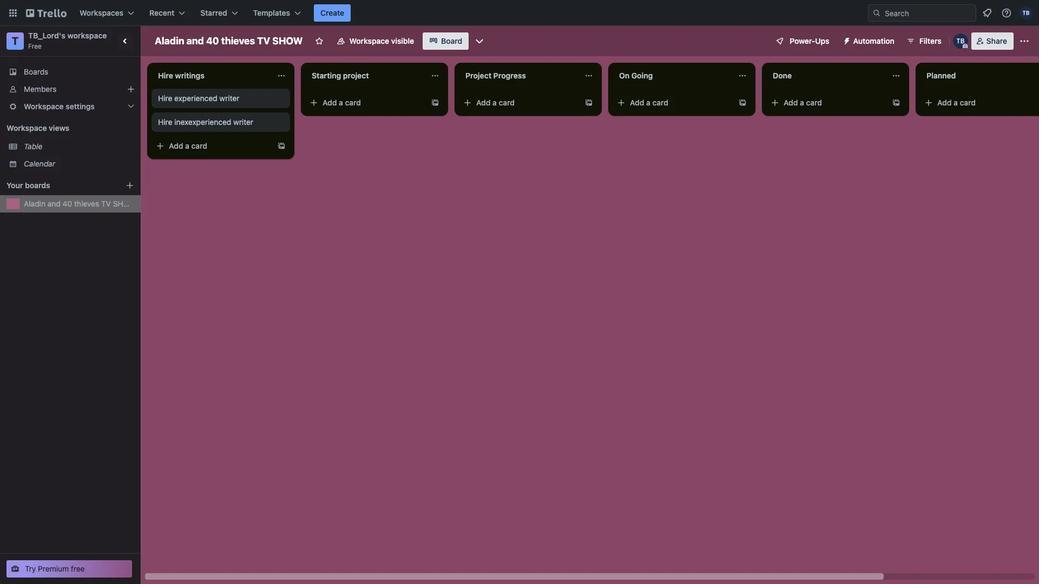 Task type: locate. For each thing, give the bounding box(es) containing it.
tb_lord's workspace link
[[28, 31, 107, 40]]

card down project
[[345, 98, 361, 107]]

try premium free
[[25, 565, 85, 574]]

0 horizontal spatial and
[[48, 199, 61, 208]]

add a card down done
[[784, 98, 822, 107]]

add a card button down starting project text field
[[305, 94, 427, 112]]

workspace visible
[[349, 36, 414, 45]]

0 horizontal spatial thieves
[[74, 199, 99, 208]]

create from template… image for hire writings
[[277, 142, 286, 151]]

and inside aladin and 40 thieves tv show link
[[48, 199, 61, 208]]

a down the going
[[647, 98, 651, 107]]

1 vertical spatial workspace
[[24, 102, 64, 111]]

aladin
[[155, 35, 184, 47], [24, 199, 45, 208]]

workspace inside dropdown button
[[24, 102, 64, 111]]

aladin and 40 thieves tv show inside text box
[[155, 35, 303, 47]]

add down project
[[476, 98, 491, 107]]

card down on going text box
[[653, 98, 669, 107]]

card for project
[[345, 98, 361, 107]]

add a card down project progress
[[476, 98, 515, 107]]

aladin and 40 thieves tv show down 'starred' dropdown button
[[155, 35, 303, 47]]

workspace navigation collapse icon image
[[118, 34, 133, 49]]

power-ups
[[790, 36, 830, 45]]

automation
[[854, 36, 895, 45]]

thieves
[[221, 35, 255, 47], [74, 199, 99, 208]]

0 vertical spatial and
[[187, 35, 204, 47]]

templates
[[253, 8, 290, 17]]

card for progress
[[499, 98, 515, 107]]

add down planned
[[938, 98, 952, 107]]

1 vertical spatial thieves
[[74, 199, 99, 208]]

members
[[24, 84, 57, 94]]

writer
[[219, 94, 239, 103], [233, 117, 253, 127]]

free
[[28, 42, 42, 50]]

1 horizontal spatial and
[[187, 35, 204, 47]]

add a card for writings
[[169, 141, 207, 151]]

hire down hire writings
[[158, 94, 172, 103]]

add a card down starting project
[[323, 98, 361, 107]]

hire for hire writings
[[158, 71, 173, 80]]

0 horizontal spatial 40
[[63, 199, 72, 208]]

add a card button down on going text box
[[613, 94, 734, 112]]

hire inside hire experienced writer link
[[158, 94, 172, 103]]

ups
[[816, 36, 830, 45]]

aladin down recent dropdown button
[[155, 35, 184, 47]]

0 vertical spatial aladin and 40 thieves tv show
[[155, 35, 303, 47]]

aladin and 40 thieves tv show
[[155, 35, 303, 47], [24, 199, 136, 208]]

hire
[[158, 71, 173, 80], [158, 94, 172, 103], [158, 117, 172, 127]]

hire left writings on the left of page
[[158, 71, 173, 80]]

1 create from template… image from the left
[[585, 99, 593, 107]]

workspace views
[[6, 123, 69, 133]]

card for writings
[[191, 141, 207, 151]]

2 horizontal spatial create from template… image
[[739, 99, 747, 107]]

0 vertical spatial writer
[[219, 94, 239, 103]]

a down planned
[[954, 98, 958, 107]]

1 vertical spatial and
[[48, 199, 61, 208]]

starred
[[200, 8, 227, 17]]

workspace for workspace visible
[[349, 36, 389, 45]]

Planned text field
[[920, 67, 1040, 84]]

create from template… image for on going
[[739, 99, 747, 107]]

Starting project text field
[[305, 67, 424, 84]]

board link
[[423, 32, 469, 50]]

card down done text field
[[806, 98, 822, 107]]

add a card for going
[[630, 98, 669, 107]]

Hire writings text field
[[152, 67, 271, 84]]

add for going
[[630, 98, 645, 107]]

2 vertical spatial workspace
[[6, 123, 47, 133]]

hire experienced writer link
[[158, 93, 284, 104]]

0 horizontal spatial create from template… image
[[585, 99, 593, 107]]

1 horizontal spatial thieves
[[221, 35, 255, 47]]

add down on going
[[630, 98, 645, 107]]

0 vertical spatial hire
[[158, 71, 173, 80]]

show inside text box
[[272, 35, 303, 47]]

workspace settings button
[[0, 98, 141, 115]]

tv down calendar link
[[101, 199, 111, 208]]

a down project progress
[[493, 98, 497, 107]]

members link
[[0, 81, 141, 98]]

automation button
[[838, 32, 901, 50]]

1 vertical spatial tv
[[101, 199, 111, 208]]

hire inside hire writings "text field"
[[158, 71, 173, 80]]

card
[[345, 98, 361, 107], [499, 98, 515, 107], [653, 98, 669, 107], [806, 98, 822, 107], [960, 98, 976, 107], [191, 141, 207, 151]]

writer up hire inexexperienced writer link
[[219, 94, 239, 103]]

40 down the your boards with 1 items element
[[63, 199, 72, 208]]

create from template… image
[[431, 99, 440, 107], [739, 99, 747, 107], [277, 142, 286, 151]]

0 horizontal spatial create from template… image
[[277, 142, 286, 151]]

add for project
[[323, 98, 337, 107]]

create from template… image
[[585, 99, 593, 107], [892, 99, 901, 107]]

add a card
[[323, 98, 361, 107], [476, 98, 515, 107], [630, 98, 669, 107], [784, 98, 822, 107], [938, 98, 976, 107], [169, 141, 207, 151]]

1 horizontal spatial create from template… image
[[892, 99, 901, 107]]

hire for hire experienced writer
[[158, 94, 172, 103]]

1 horizontal spatial aladin and 40 thieves tv show
[[155, 35, 303, 47]]

workspaces button
[[73, 4, 141, 22]]

workspace
[[349, 36, 389, 45], [24, 102, 64, 111], [6, 123, 47, 133]]

and down starred
[[187, 35, 204, 47]]

Search field
[[881, 5, 976, 21]]

hire left inexexperienced
[[158, 117, 172, 127]]

workspace settings
[[24, 102, 95, 111]]

0 vertical spatial tv
[[257, 35, 270, 47]]

1 vertical spatial aladin
[[24, 199, 45, 208]]

add a card down the going
[[630, 98, 669, 107]]

and
[[187, 35, 204, 47], [48, 199, 61, 208]]

add down starting
[[323, 98, 337, 107]]

0 vertical spatial thieves
[[221, 35, 255, 47]]

add a card button
[[305, 94, 427, 112], [459, 94, 580, 112], [613, 94, 734, 112], [767, 94, 888, 112], [920, 94, 1040, 112], [152, 138, 273, 155]]

3 hire from the top
[[158, 117, 172, 127]]

recent button
[[143, 4, 192, 22]]

a
[[339, 98, 343, 107], [493, 98, 497, 107], [647, 98, 651, 107], [800, 98, 804, 107], [954, 98, 958, 107], [185, 141, 189, 151]]

writer down hire experienced writer link
[[233, 117, 253, 127]]

1 horizontal spatial show
[[272, 35, 303, 47]]

40
[[206, 35, 219, 47], [63, 199, 72, 208]]

40 down starred
[[206, 35, 219, 47]]

workspace
[[67, 31, 107, 40]]

0 vertical spatial 40
[[206, 35, 219, 47]]

add a card button down project progress text field
[[459, 94, 580, 112]]

1 horizontal spatial tv
[[257, 35, 270, 47]]

add a card for project
[[323, 98, 361, 107]]

workspace left visible
[[349, 36, 389, 45]]

planned
[[927, 71, 956, 80]]

filters
[[920, 36, 942, 45]]

filters button
[[904, 32, 945, 50]]

2 hire from the top
[[158, 94, 172, 103]]

workspace for workspace views
[[6, 123, 47, 133]]

0 vertical spatial aladin
[[155, 35, 184, 47]]

try
[[25, 565, 36, 574]]

add down inexexperienced
[[169, 141, 183, 151]]

add down done
[[784, 98, 798, 107]]

t
[[12, 35, 19, 47]]

a for progress
[[493, 98, 497, 107]]

add for writings
[[169, 141, 183, 151]]

create from template… image for done
[[892, 99, 901, 107]]

tv down templates
[[257, 35, 270, 47]]

add
[[323, 98, 337, 107], [476, 98, 491, 107], [630, 98, 645, 107], [784, 98, 798, 107], [938, 98, 952, 107], [169, 141, 183, 151]]

1 vertical spatial writer
[[233, 117, 253, 127]]

boards link
[[0, 63, 141, 81]]

boards
[[24, 67, 48, 76]]

a down inexexperienced
[[185, 141, 189, 151]]

On Going text field
[[613, 67, 732, 84]]

a down done text field
[[800, 98, 804, 107]]

a for writings
[[185, 141, 189, 151]]

workspace visible button
[[330, 32, 421, 50]]

create button
[[314, 4, 351, 22]]

Board name text field
[[149, 32, 308, 50]]

starred button
[[194, 4, 245, 22]]

project progress
[[466, 71, 526, 80]]

thieves down 'starred' dropdown button
[[221, 35, 255, 47]]

and down the your boards with 1 items element
[[48, 199, 61, 208]]

a down starting project
[[339, 98, 343, 107]]

show down templates dropdown button
[[272, 35, 303, 47]]

hire writings
[[158, 71, 205, 80]]

2 vertical spatial hire
[[158, 117, 172, 127]]

aladin and 40 thieves tv show link
[[24, 199, 136, 210]]

hire inside hire inexexperienced writer link
[[158, 117, 172, 127]]

and inside aladin and 40 thieves tv show text box
[[187, 35, 204, 47]]

0 vertical spatial workspace
[[349, 36, 389, 45]]

card down inexexperienced
[[191, 141, 207, 151]]

workspace up table
[[6, 123, 47, 133]]

writer for hire experienced writer
[[219, 94, 239, 103]]

aladin and 40 thieves tv show down the your boards with 1 items element
[[24, 199, 136, 208]]

1 horizontal spatial aladin
[[155, 35, 184, 47]]

0 vertical spatial show
[[272, 35, 303, 47]]

try premium free button
[[6, 561, 132, 578]]

aladin down boards
[[24, 199, 45, 208]]

1 horizontal spatial 40
[[206, 35, 219, 47]]

project
[[466, 71, 492, 80]]

add a card button for project
[[305, 94, 427, 112]]

workspace down members
[[24, 102, 64, 111]]

1 hire from the top
[[158, 71, 173, 80]]

show down add board icon
[[113, 199, 136, 208]]

0 horizontal spatial aladin
[[24, 199, 45, 208]]

add a card button down hire inexexperienced writer on the top
[[152, 138, 273, 155]]

your
[[6, 181, 23, 190]]

1 vertical spatial aladin and 40 thieves tv show
[[24, 199, 136, 208]]

tv
[[257, 35, 270, 47], [101, 199, 111, 208]]

experienced
[[174, 94, 217, 103]]

tb_lord (tylerblack44) image
[[953, 34, 968, 49]]

1 vertical spatial show
[[113, 199, 136, 208]]

thieves down the your boards with 1 items element
[[74, 199, 99, 208]]

2 create from template… image from the left
[[892, 99, 901, 107]]

card down progress
[[499, 98, 515, 107]]

0 notifications image
[[981, 6, 994, 19]]

create
[[321, 8, 344, 17]]

starting project
[[312, 71, 369, 80]]

sm image
[[838, 32, 854, 48]]

1 vertical spatial hire
[[158, 94, 172, 103]]

add a card down inexexperienced
[[169, 141, 207, 151]]

workspace inside "button"
[[349, 36, 389, 45]]

show
[[272, 35, 303, 47], [113, 199, 136, 208]]

1 horizontal spatial create from template… image
[[431, 99, 440, 107]]



Task type: vqa. For each thing, say whether or not it's contained in the screenshot.
rightmost sm icon
no



Task type: describe. For each thing, give the bounding box(es) containing it.
views
[[49, 123, 69, 133]]

t link
[[6, 32, 24, 50]]

a for going
[[647, 98, 651, 107]]

inexexperienced
[[174, 117, 231, 127]]

0 horizontal spatial tv
[[101, 199, 111, 208]]

boards
[[25, 181, 50, 190]]

show menu image
[[1020, 36, 1030, 47]]

open information menu image
[[1002, 8, 1012, 18]]

board
[[441, 36, 463, 45]]

card for going
[[653, 98, 669, 107]]

hire experienced writer
[[158, 94, 239, 103]]

table link
[[24, 141, 134, 152]]

aladin inside text box
[[155, 35, 184, 47]]

on going
[[619, 71, 653, 80]]

thieves inside text box
[[221, 35, 255, 47]]

add board image
[[126, 181, 134, 190]]

on
[[619, 71, 630, 80]]

back to home image
[[26, 4, 67, 22]]

0 horizontal spatial aladin and 40 thieves tv show
[[24, 199, 136, 208]]

settings
[[66, 102, 95, 111]]

your boards with 1 items element
[[6, 179, 109, 192]]

calendar
[[24, 159, 55, 168]]

visible
[[391, 36, 414, 45]]

writings
[[175, 71, 205, 80]]

create from template… image for starting project
[[431, 99, 440, 107]]

done
[[773, 71, 792, 80]]

free
[[71, 565, 85, 574]]

add a card button down done text field
[[767, 94, 888, 112]]

40 inside text box
[[206, 35, 219, 47]]

project
[[343, 71, 369, 80]]

progress
[[494, 71, 526, 80]]

templates button
[[247, 4, 308, 22]]

add a card button for going
[[613, 94, 734, 112]]

workspaces
[[80, 8, 123, 17]]

writer for hire inexexperienced writer
[[233, 117, 253, 127]]

add a card button for progress
[[459, 94, 580, 112]]

add for progress
[[476, 98, 491, 107]]

tv inside text box
[[257, 35, 270, 47]]

tyler black (tylerblack44) image
[[1020, 6, 1033, 19]]

share button
[[972, 32, 1014, 50]]

your boards
[[6, 181, 50, 190]]

add a card for progress
[[476, 98, 515, 107]]

create from template… image for project progress
[[585, 99, 593, 107]]

tb_lord's workspace free
[[28, 31, 107, 50]]

Done text field
[[767, 67, 886, 84]]

tb_lord's
[[28, 31, 65, 40]]

add a card button for writings
[[152, 138, 273, 155]]

0 horizontal spatial show
[[113, 199, 136, 208]]

workspace for workspace settings
[[24, 102, 64, 111]]

search image
[[873, 9, 881, 17]]

add a card down planned
[[938, 98, 976, 107]]

1 vertical spatial 40
[[63, 199, 72, 208]]

going
[[632, 71, 653, 80]]

hire inexexperienced writer link
[[158, 117, 284, 128]]

power-
[[790, 36, 816, 45]]

card down the planned text box
[[960, 98, 976, 107]]

calendar link
[[24, 159, 134, 169]]

recent
[[149, 8, 174, 17]]

Project Progress text field
[[459, 67, 578, 84]]

hire for hire inexexperienced writer
[[158, 117, 172, 127]]

table
[[24, 142, 42, 151]]

a for project
[[339, 98, 343, 107]]

hire inexexperienced writer
[[158, 117, 253, 127]]

star or unstar board image
[[315, 37, 324, 45]]

power-ups button
[[768, 32, 836, 50]]

premium
[[38, 565, 69, 574]]

add a card button down the planned text box
[[920, 94, 1040, 112]]

share
[[987, 36, 1008, 45]]

primary element
[[0, 0, 1040, 26]]

this member is an admin of this board. image
[[963, 44, 968, 49]]

starting
[[312, 71, 341, 80]]

customize views image
[[474, 36, 485, 47]]



